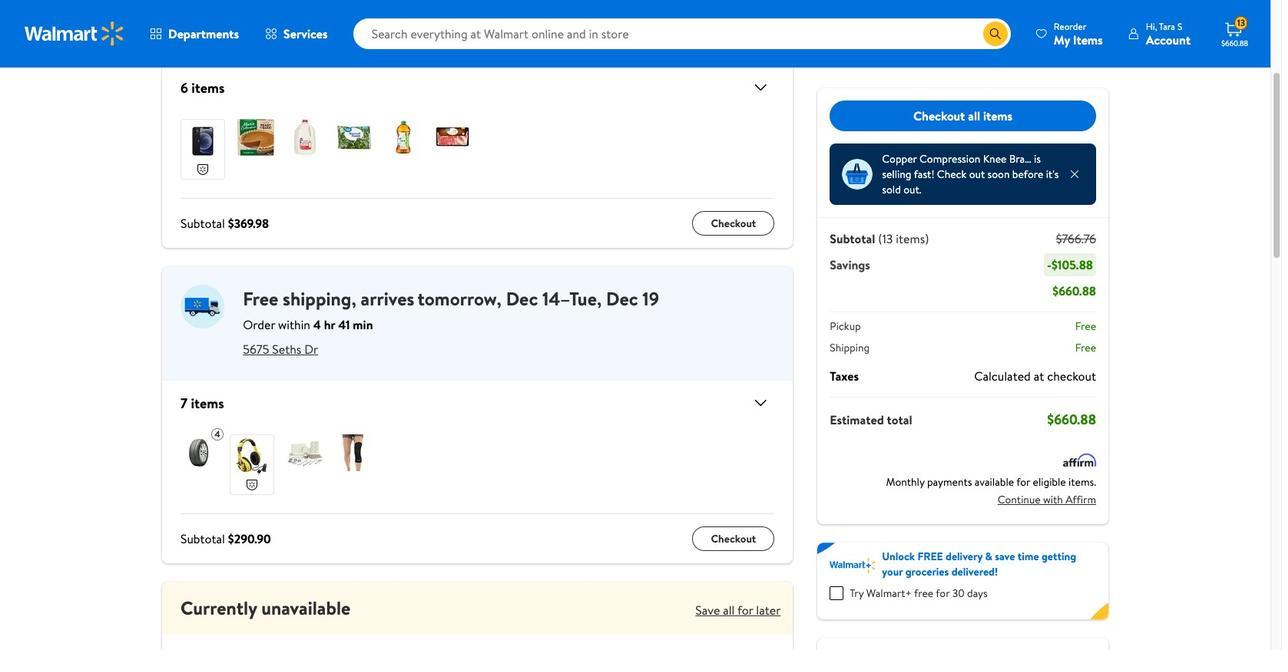 Task type: locate. For each thing, give the bounding box(es) containing it.
4 down 7 items
[[215, 428, 220, 441]]

great value whole vitamin d milk, gallon, 128 fl oz with addon services image
[[287, 119, 324, 156]]

free
[[243, 1, 278, 27], [243, 286, 278, 312], [1076, 319, 1097, 334], [1076, 340, 1097, 356]]

0 vertical spatial items
[[192, 78, 225, 97]]

1 horizontal spatial all
[[968, 107, 981, 124]]

for left later
[[738, 602, 753, 619]]

1 horizontal spatial 4
[[313, 317, 321, 334]]

less than x qty image
[[842, 159, 873, 190]]

1 checkout button from the top
[[693, 211, 775, 236]]

reorder
[[1054, 20, 1087, 33]]

1 horizontal spatial for
[[936, 586, 950, 602]]

at
[[1034, 368, 1045, 385]]

blackhawk street-h hh11 uhp 195/55r15 85v passenger tire quantity 4 with addon services image
[[181, 435, 217, 472]]

shipping
[[830, 340, 870, 356]]

payments
[[927, 475, 972, 490]]

1 vertical spatial all
[[723, 602, 735, 619]]

for left 30
[[936, 586, 950, 602]]

items right 6
[[192, 78, 225, 97]]

2 vertical spatial $660.88
[[1048, 410, 1097, 430]]

all
[[968, 107, 981, 124], [723, 602, 735, 619]]

2 vertical spatial for
[[738, 602, 753, 619]]

walmart plus image
[[830, 559, 876, 574]]

1 horizontal spatial dec
[[606, 286, 638, 312]]

0 vertical spatial checkout button
[[693, 211, 775, 236]]

eligible
[[1033, 475, 1066, 490]]

9pm-
[[396, 1, 438, 27]]

all right save at bottom right
[[723, 602, 735, 619]]

checkout all items
[[914, 107, 1013, 124]]

within
[[278, 317, 310, 334]]

checkout button
[[693, 211, 775, 236], [693, 527, 775, 552]]

Walmart Site-Wide search field
[[353, 18, 1011, 49]]

2 vertical spatial checkout
[[711, 532, 756, 547]]

4 button
[[162, 417, 793, 514]]

1 vertical spatial checkout button
[[693, 527, 775, 552]]

great value 100% apple juice, 96 fl oz with addon services image
[[385, 119, 422, 156]]

all up compression
[[968, 107, 981, 124]]

1 vertical spatial items
[[984, 107, 1013, 124]]

banner
[[818, 543, 1109, 620]]

all for items
[[968, 107, 981, 124]]

bra...
[[1010, 151, 1032, 167]]

view all items image
[[746, 78, 770, 97]]

groceries
[[906, 565, 949, 580]]

-$105.88
[[1047, 257, 1094, 274]]

martha stewart everyday 20-piece bakeware combo set with addon services image
[[287, 435, 324, 472]]

$660.88 down $105.88
[[1053, 283, 1097, 300]]

order
[[243, 317, 275, 334]]

Search search field
[[353, 18, 1011, 49]]

copper compression knee bra... is selling fast! check out soon before it's sold out.
[[882, 151, 1059, 197]]

save
[[696, 602, 720, 619]]

for for available
[[1017, 475, 1031, 490]]

account
[[1146, 31, 1191, 48]]

for up continue
[[1017, 475, 1031, 490]]

dec left 14–tue,
[[506, 286, 538, 312]]

$369.98
[[228, 215, 269, 232]]

all inside checkout all items button
[[968, 107, 981, 124]]

dec
[[506, 286, 538, 312], [606, 286, 638, 312]]

1 vertical spatial 4
[[215, 428, 220, 441]]

subtotal left $290.90
[[181, 531, 225, 548]]

pokemon pikachu headphones for kids with built in volume limiting feature for kid friendly safe listening with addon services image
[[234, 439, 270, 476]]

$290.90
[[228, 531, 271, 548]]

0 horizontal spatial 4
[[215, 428, 220, 441]]

0 vertical spatial all
[[968, 107, 981, 124]]

your
[[882, 565, 903, 580]]

0 horizontal spatial all
[[723, 602, 735, 619]]

0 vertical spatial for
[[1017, 475, 1031, 490]]

items inside button
[[984, 107, 1013, 124]]

continue
[[998, 492, 1041, 508]]

fulfillment logo image
[[181, 285, 225, 329]]

all inside save all for later "link"
[[723, 602, 735, 619]]

save
[[995, 549, 1015, 565]]

for
[[1017, 475, 1031, 490], [936, 586, 950, 602], [738, 602, 753, 619]]

0 horizontal spatial dec
[[506, 286, 538, 312]]

4 left hr at the left
[[313, 317, 321, 334]]

items right the 7
[[191, 394, 224, 413]]

search icon image
[[990, 28, 1002, 40]]

19
[[643, 286, 659, 312]]

great value hickory smoked bacon, 12 oz with addon services image
[[434, 119, 471, 156]]

dr
[[304, 341, 318, 358]]

estimated total
[[830, 412, 913, 428]]

today,
[[341, 1, 391, 27]]

7 items
[[181, 394, 224, 413]]

for inside "link"
[[738, 602, 753, 619]]

hi, tara s account
[[1146, 20, 1191, 48]]

checkout button for 7 items
[[693, 527, 775, 552]]

1 vertical spatial checkout
[[711, 216, 756, 231]]

$660.88 up affirm image
[[1048, 410, 1097, 430]]

subtotal (13 items)
[[830, 231, 929, 247]]

delivered!
[[952, 565, 998, 580]]

items
[[192, 78, 225, 97], [984, 107, 1013, 124], [191, 394, 224, 413]]

0 horizontal spatial for
[[738, 602, 753, 619]]

0 vertical spatial 4
[[313, 317, 321, 334]]

view all items image
[[746, 394, 770, 413]]

4 inside 4 button
[[215, 428, 220, 441]]

sold
[[882, 182, 901, 197]]

checkout for 7 items
[[711, 532, 756, 547]]

all for for
[[723, 602, 735, 619]]

my
[[1054, 31, 1070, 48]]

checkout
[[914, 107, 965, 124], [711, 216, 756, 231], [711, 532, 756, 547]]

walmart+
[[867, 586, 912, 602]]

$660.88
[[1222, 38, 1249, 48], [1053, 283, 1097, 300], [1048, 410, 1097, 430]]

checkout all items button
[[830, 101, 1097, 131]]

5675
[[243, 341, 269, 358]]

charlotte supercenter button
[[243, 28, 363, 52]]

for for free
[[936, 586, 950, 602]]

for inside monthly payments available for eligible items. continue with affirm
[[1017, 475, 1031, 490]]

change button
[[734, 8, 775, 25]]

knee
[[983, 151, 1007, 167]]

0 vertical spatial checkout
[[914, 107, 965, 124]]

2 horizontal spatial for
[[1017, 475, 1031, 490]]

getting
[[1042, 549, 1077, 565]]

1 vertical spatial for
[[936, 586, 950, 602]]

$105.88
[[1052, 257, 1094, 274]]

subtotal left the $369.98
[[181, 215, 225, 232]]

dec left 19 at the top of the page
[[606, 286, 638, 312]]

taxes
[[830, 368, 859, 385]]

14–tue,
[[542, 286, 602, 312]]

estimated
[[830, 412, 884, 428]]

items up knee
[[984, 107, 1013, 124]]

compression
[[920, 151, 981, 167]]

items for 7 items
[[191, 394, 224, 413]]

$660.88 down 13
[[1222, 38, 1249, 48]]

2 checkout button from the top
[[693, 527, 775, 552]]

checkout button for 6 items
[[693, 211, 775, 236]]

unavailable
[[261, 596, 351, 622]]

hr
[[324, 317, 335, 334]]

2 vertical spatial items
[[191, 394, 224, 413]]

services button
[[252, 15, 341, 52]]

10pm
[[438, 1, 481, 27]]



Task type: vqa. For each thing, say whether or not it's contained in the screenshot.
Order
yes



Task type: describe. For each thing, give the bounding box(es) containing it.
0 vertical spatial $660.88
[[1222, 38, 1249, 48]]

out
[[970, 167, 985, 182]]

time
[[1018, 549, 1039, 565]]

tara
[[1159, 20, 1176, 33]]

charlotte
[[243, 31, 294, 48]]

tomorrow,
[[418, 286, 502, 312]]

days
[[967, 586, 988, 602]]

savings
[[830, 257, 871, 274]]

fast!
[[914, 167, 935, 182]]

delivery
[[946, 549, 983, 565]]

before
[[1013, 167, 1044, 182]]

subtotal $369.98
[[181, 215, 269, 232]]

affirm image
[[1064, 454, 1097, 467]]

it's
[[1046, 167, 1059, 182]]

save all for later
[[696, 602, 781, 619]]

today, 9pm-10pm element
[[341, 1, 481, 27]]

items)
[[896, 231, 929, 247]]

shipping
[[283, 286, 351, 312]]

departments button
[[137, 15, 252, 52]]

seths
[[272, 341, 301, 358]]

free
[[918, 549, 943, 565]]

unlock free delivery & save time getting your groceries delivered!
[[882, 549, 1077, 580]]

41
[[338, 317, 350, 334]]

items
[[1073, 31, 1103, 48]]

out.
[[904, 182, 922, 197]]

banner containing unlock free delivery & save time getting your groceries delivered!
[[818, 543, 1109, 620]]

hi,
[[1146, 20, 1158, 33]]

walmart image
[[25, 22, 124, 46]]

calculated
[[975, 368, 1031, 385]]

straight talk apple iphone 12, 64gb, black- prepaid smartphone [locked to straight talk] with addon services image
[[184, 123, 221, 160]]

min
[[353, 317, 373, 334]]

with
[[1044, 492, 1063, 508]]

reorder my items
[[1054, 20, 1103, 48]]

subtotal for 6 items
[[181, 215, 225, 232]]

checkout inside button
[[914, 107, 965, 124]]

free shipping, arrives tomorrow, dec 14 to tue, dec 19 5675 seths dr element
[[162, 267, 793, 368]]

13
[[1238, 16, 1246, 29]]

checkout
[[1048, 368, 1097, 385]]

Try Walmart+ free for 30 days checkbox
[[830, 587, 844, 601]]

monthly payments available for eligible items. continue with affirm
[[886, 475, 1097, 508]]

2 dec from the left
[[606, 286, 638, 312]]

1 vertical spatial $660.88
[[1053, 283, 1097, 300]]

currently unavailable
[[181, 596, 351, 622]]

4 inside 'free shipping , arrives tomorrow, dec 14–tue, dec 19 order within 4 hr 41 min 5675 seths dr'
[[313, 317, 321, 334]]

great value frozen broccoli florets, 12 oz steamable bag with addon services image
[[336, 119, 373, 156]]

free
[[915, 586, 934, 602]]

free inside 'free shipping , arrives tomorrow, dec 14–tue, dec 19 order within 4 hr 41 min 5675 seths dr'
[[243, 286, 278, 312]]

arrives
[[361, 286, 415, 312]]

6 items
[[181, 78, 225, 97]]

free pickup today, 9pm-10pm
[[243, 1, 481, 27]]

&
[[985, 549, 993, 565]]

later
[[756, 602, 781, 619]]

1 dec from the left
[[506, 286, 538, 312]]

free shipping , arrives tomorrow, dec 14–tue, dec 19 order within 4 hr 41 min 5675 seths dr
[[243, 286, 659, 358]]

affirm
[[1066, 492, 1097, 508]]

try walmart+ free for 30 days
[[850, 586, 988, 602]]

change
[[734, 8, 775, 25]]

subtotal up savings
[[830, 231, 875, 247]]

items.
[[1069, 475, 1097, 490]]

close nudge image
[[1069, 168, 1081, 181]]

services
[[284, 25, 328, 42]]

check
[[937, 167, 967, 182]]

total
[[887, 412, 913, 428]]

copper
[[882, 151, 917, 167]]

available
[[975, 475, 1014, 490]]

checkout for 6 items
[[711, 216, 756, 231]]

unlock
[[882, 549, 915, 565]]

supercenter
[[297, 31, 363, 48]]

charlotte supercenter
[[243, 31, 363, 48]]

-
[[1047, 257, 1052, 274]]

is
[[1034, 151, 1041, 167]]

subtotal $290.90
[[181, 531, 271, 548]]

pickup
[[283, 1, 337, 27]]

,
[[351, 286, 356, 312]]

save all for later link
[[696, 599, 781, 623]]

$766.76
[[1056, 231, 1097, 247]]

subtotal for 7 items
[[181, 531, 225, 548]]

continue with affirm link
[[998, 488, 1097, 513]]

marie callender's pumpkin pie, 36 oz (frozen) with addon services image
[[237, 119, 274, 156]]

copper compression knee brace and support sleeve for women and men - large / x-large with addon services image
[[336, 435, 373, 472]]

6
[[181, 78, 188, 97]]

departments
[[168, 25, 239, 42]]

pickup
[[830, 319, 861, 334]]

(13
[[879, 231, 893, 247]]

30
[[953, 586, 965, 602]]

items for 6 items
[[192, 78, 225, 97]]

selling
[[882, 167, 912, 182]]

try
[[850, 586, 864, 602]]

7
[[181, 394, 188, 413]]

monthly
[[886, 475, 925, 490]]



